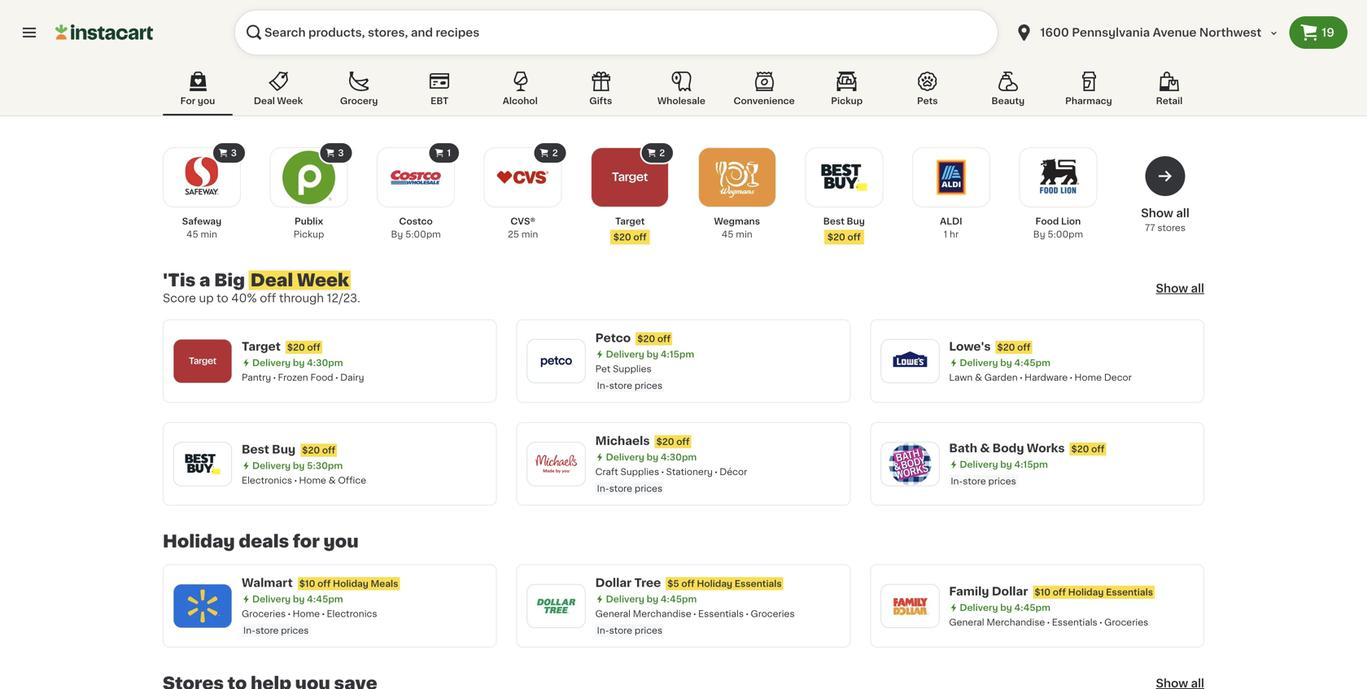 Task type: locate. For each thing, give the bounding box(es) containing it.
deal inside ''tis a big deal week score up to 40% off through 12/23.'
[[251, 272, 293, 289]]

store inside groceries home electronics in-store prices
[[256, 626, 279, 635]]

4:30pm for michaels
[[661, 453, 697, 462]]

0 horizontal spatial 2
[[552, 149, 558, 158]]

supplies inside craft supplies stationery décor in-store prices
[[621, 468, 659, 477]]

0 horizontal spatial merchandise
[[633, 610, 692, 619]]

best buy image
[[817, 150, 872, 205]]

& down "5:30pm"
[[329, 476, 336, 485]]

delivery by 4:30pm for target
[[252, 358, 343, 367]]

2 by from the left
[[1034, 230, 1046, 239]]

1 5:00pm from the left
[[405, 230, 441, 239]]

in- down bath
[[951, 477, 963, 486]]

0 vertical spatial buy
[[847, 217, 865, 226]]

1 horizontal spatial 5:00pm
[[1048, 230, 1084, 239]]

holiday inside family dollar $10 off holiday essentials
[[1069, 588, 1104, 597]]

1 vertical spatial &
[[980, 443, 990, 454]]

holiday inside walmart $10 off holiday meals
[[333, 580, 369, 589]]

1 horizontal spatial buy
[[847, 217, 865, 226]]

0 horizontal spatial 3
[[231, 149, 237, 158]]

4:30pm up "stationery"
[[661, 453, 697, 462]]

shop categories tab list
[[163, 68, 1205, 116]]

3 right safeway 'image'
[[231, 149, 237, 158]]

off right $5
[[682, 580, 695, 589]]

show inside show all 'popup button'
[[1156, 283, 1189, 294]]

0 horizontal spatial dollar
[[596, 578, 632, 589]]

min
[[201, 230, 217, 239], [522, 230, 538, 239], [736, 230, 753, 239]]

deal inside the deal week button
[[254, 96, 275, 105]]

1 horizontal spatial target
[[615, 217, 645, 226]]

delivery by 4:30pm up frozen
[[252, 358, 343, 367]]

1 horizontal spatial 3
[[338, 149, 344, 158]]

1 right costco image
[[447, 149, 451, 158]]

2 1600 pennsylvania avenue northwest button from the left
[[1015, 10, 1280, 55]]

delivery for best
[[252, 461, 291, 470]]

delivery by 4:45pm for tree
[[606, 595, 697, 604]]

1 horizontal spatial 4:15pm
[[1015, 460, 1048, 469]]

groceries inside groceries home electronics in-store prices
[[242, 610, 286, 619]]

cvs® image
[[495, 150, 551, 205]]

electronics
[[242, 476, 292, 485], [327, 610, 377, 619]]

2 45 from the left
[[722, 230, 734, 239]]

by
[[391, 230, 403, 239], [1034, 230, 1046, 239]]

1 horizontal spatial delivery by 4:30pm
[[606, 453, 697, 462]]

garden
[[985, 373, 1018, 382]]

1 horizontal spatial $10
[[1035, 588, 1051, 597]]

1 horizontal spatial you
[[324, 533, 359, 550]]

supplies right pet
[[613, 365, 652, 374]]

by for lowe's
[[1001, 358, 1012, 367]]

store down walmart at the bottom left of the page
[[256, 626, 279, 635]]

merchandise
[[633, 610, 692, 619], [987, 618, 1045, 627]]

1 horizontal spatial 2
[[660, 149, 665, 158]]

buy down best buy image
[[847, 217, 865, 226]]

pennsylvania
[[1072, 27, 1150, 38]]

1 horizontal spatial groceries
[[751, 610, 795, 619]]

1 vertical spatial food
[[311, 373, 333, 382]]

min inside wegmans 45 min
[[736, 230, 753, 239]]

walmart logo image
[[182, 585, 224, 627]]

5:00pm down costco
[[405, 230, 441, 239]]

4:45pm
[[1015, 358, 1051, 367], [307, 595, 343, 604], [661, 595, 697, 604], [1015, 603, 1051, 612]]

electronics down delivery by 5:30pm
[[242, 476, 292, 485]]

1 vertical spatial 4:30pm
[[661, 453, 697, 462]]

0 horizontal spatial 4:30pm
[[307, 358, 343, 367]]

delivery down petco $20 off
[[606, 350, 645, 359]]

& right lawn
[[975, 373, 983, 382]]

delivery for target
[[252, 358, 291, 367]]

holiday right $5
[[697, 580, 733, 589]]

off inside michaels $20 off
[[677, 438, 690, 446]]

1600 pennsylvania avenue northwest button
[[1005, 10, 1290, 55], [1015, 10, 1280, 55]]

0 horizontal spatial delivery by 4:30pm
[[252, 358, 343, 367]]

0 vertical spatial electronics
[[242, 476, 292, 485]]

45 down safeway
[[186, 230, 198, 239]]

by up groceries home electronics in-store prices
[[293, 595, 305, 604]]

0 horizontal spatial 5:00pm
[[405, 230, 441, 239]]

$5
[[668, 580, 679, 589]]

min for safeway 45 min
[[201, 230, 217, 239]]

cvs® 25 min
[[508, 217, 538, 239]]

0 vertical spatial week
[[277, 96, 303, 105]]

delivery by 4:45pm down family
[[960, 603, 1051, 612]]

general merchandise essentials groceries
[[949, 618, 1149, 627]]

you inside button
[[198, 96, 215, 105]]

$20 up garden
[[998, 343, 1015, 352]]

delivery by 4:45pm down 'tree'
[[606, 595, 697, 604]]

supplies inside pet supplies in-store prices
[[613, 365, 652, 374]]

food right frozen
[[311, 373, 333, 382]]

general down family
[[949, 618, 985, 627]]

deal
[[254, 96, 275, 105], [251, 272, 293, 289]]

1 horizontal spatial merchandise
[[987, 618, 1045, 627]]

supplies for petco
[[613, 365, 652, 374]]

1 horizontal spatial best buy $20 off
[[824, 217, 865, 242]]

4:45pm up lawn & garden hardware home decor
[[1015, 358, 1051, 367]]

$20 right works
[[1072, 445, 1090, 454]]

in-store prices
[[951, 477, 1017, 486]]

None search field
[[234, 10, 998, 55]]

best up delivery by 5:30pm
[[242, 444, 269, 455]]

store down pet
[[609, 381, 633, 390]]

1 horizontal spatial pickup
[[831, 96, 863, 105]]

1 horizontal spatial 4:30pm
[[661, 453, 697, 462]]

pharmacy button
[[1054, 68, 1124, 116]]

0 horizontal spatial 4:15pm
[[661, 350, 695, 359]]

delivery by 4:45pm up garden
[[960, 358, 1051, 367]]

you
[[198, 96, 215, 105], [324, 533, 359, 550]]

77
[[1145, 223, 1156, 232]]

0 vertical spatial food
[[1036, 217, 1059, 226]]

buy
[[847, 217, 865, 226], [272, 444, 296, 455]]

0 vertical spatial deal
[[254, 96, 275, 105]]

supplies down michaels $20 off
[[621, 468, 659, 477]]

4:30pm up pantry frozen food dairy at bottom left
[[307, 358, 343, 367]]

delivery by 4:15pm
[[606, 350, 695, 359], [960, 460, 1048, 469]]

2 min from the left
[[522, 230, 538, 239]]

1 vertical spatial target $20 off
[[242, 341, 321, 352]]

1 vertical spatial 4:15pm
[[1015, 460, 1048, 469]]

0 horizontal spatial you
[[198, 96, 215, 105]]

off
[[634, 233, 647, 242], [848, 233, 861, 242], [260, 293, 276, 304], [658, 335, 671, 344], [307, 343, 321, 352], [1018, 343, 1031, 352], [677, 438, 690, 446], [1092, 445, 1105, 454], [322, 446, 336, 455], [318, 580, 331, 589], [682, 580, 695, 589], [1053, 588, 1066, 597]]

0 horizontal spatial food
[[311, 373, 333, 382]]

& right bath
[[980, 443, 990, 454]]

1 vertical spatial deal
[[251, 272, 293, 289]]

1 horizontal spatial min
[[522, 230, 538, 239]]

by down michaels $20 off
[[647, 453, 659, 462]]

1 vertical spatial pickup
[[294, 230, 324, 239]]

1 horizontal spatial 45
[[722, 230, 734, 239]]

2 horizontal spatial min
[[736, 230, 753, 239]]

food left lion
[[1036, 217, 1059, 226]]

1 horizontal spatial best
[[824, 217, 845, 226]]

1 left 'hr'
[[944, 230, 948, 239]]

hardware
[[1025, 373, 1068, 382]]

pharmacy
[[1066, 96, 1113, 105]]

by up pantry frozen food dairy at bottom left
[[293, 358, 305, 367]]

home down walmart $10 off holiday meals
[[293, 610, 320, 619]]

0 vertical spatial you
[[198, 96, 215, 105]]

1 horizontal spatial 1
[[944, 230, 948, 239]]

week inside the deal week button
[[277, 96, 303, 105]]

0 vertical spatial 4:30pm
[[307, 358, 343, 367]]

1 2 from the left
[[552, 149, 558, 158]]

for
[[293, 533, 320, 550]]

pickup button
[[812, 68, 882, 116]]

1 vertical spatial week
[[297, 272, 349, 289]]

delivery by 4:30pm down michaels $20 off
[[606, 453, 697, 462]]

food lion by 5:00pm
[[1034, 217, 1084, 239]]

45 inside wegmans 45 min
[[722, 230, 734, 239]]

stores
[[1158, 223, 1186, 232]]

1 vertical spatial you
[[324, 533, 359, 550]]

holiday deals for you
[[163, 533, 359, 550]]

off up groceries home electronics in-store prices
[[318, 580, 331, 589]]

show down the stores
[[1156, 283, 1189, 294]]

family dollar logo image
[[889, 585, 931, 627]]

essentials
[[735, 580, 782, 589], [1106, 588, 1153, 597], [698, 610, 744, 619], [1052, 618, 1098, 627]]

1 vertical spatial best
[[242, 444, 269, 455]]

$20
[[614, 233, 631, 242], [828, 233, 846, 242], [638, 335, 655, 344], [287, 343, 305, 352], [998, 343, 1015, 352], [657, 438, 674, 446], [1072, 445, 1090, 454], [302, 446, 320, 455]]

essentials inside family dollar $10 off holiday essentials
[[1106, 588, 1153, 597]]

off inside ''tis a big deal week score up to 40% off through 12/23.'
[[260, 293, 276, 304]]

deal week button
[[243, 68, 313, 116]]

0 horizontal spatial target
[[242, 341, 281, 352]]

45 inside safeway 45 min
[[186, 230, 198, 239]]

1 horizontal spatial by
[[1034, 230, 1046, 239]]

week up 12/23.
[[297, 272, 349, 289]]

all inside show all 77 stores
[[1177, 208, 1190, 219]]

prices down body
[[989, 477, 1017, 486]]

by down body
[[1001, 460, 1012, 469]]

off right works
[[1092, 445, 1105, 454]]

by for petco
[[647, 350, 659, 359]]

0 horizontal spatial groceries
[[242, 610, 286, 619]]

best buy $20 off down best buy image
[[824, 217, 865, 242]]

merchandise inside general merchandise essentials groceries in-store prices
[[633, 610, 692, 619]]

target up "pantry"
[[242, 341, 281, 352]]

home for groceries home electronics in-store prices
[[293, 610, 320, 619]]

4:45pm for dollar
[[1015, 603, 1051, 612]]

buy up delivery by 5:30pm
[[272, 444, 296, 455]]

tab panel
[[155, 142, 1213, 689]]

min down safeway
[[201, 230, 217, 239]]

1 vertical spatial home
[[299, 476, 326, 485]]

in- inside groceries home electronics in-store prices
[[243, 626, 256, 635]]

0 horizontal spatial general
[[596, 610, 631, 619]]

alcohol
[[503, 96, 538, 105]]

$20 right petco
[[638, 335, 655, 344]]

0 horizontal spatial target $20 off
[[242, 341, 321, 352]]

3 min from the left
[[736, 230, 753, 239]]

45 down wegmans
[[722, 230, 734, 239]]

by inside costco by 5:00pm
[[391, 230, 403, 239]]

0 horizontal spatial 45
[[186, 230, 198, 239]]

holiday up the general merchandise essentials groceries
[[1069, 588, 1104, 597]]

0 vertical spatial delivery by 4:15pm
[[606, 350, 695, 359]]

min down wegmans
[[736, 230, 753, 239]]

4:15pm down bath & body works $20 off
[[1015, 460, 1048, 469]]

prices down petco $20 off
[[635, 381, 663, 390]]

0 horizontal spatial buy
[[272, 444, 296, 455]]

off right the 40%
[[260, 293, 276, 304]]

0 vertical spatial best buy $20 off
[[824, 217, 865, 242]]

delivery
[[606, 350, 645, 359], [252, 358, 291, 367], [960, 358, 998, 367], [606, 453, 645, 462], [960, 460, 998, 469], [252, 461, 291, 470], [252, 595, 291, 604], [606, 595, 645, 604], [960, 603, 998, 612]]

essentials inside general merchandise essentials groceries in-store prices
[[698, 610, 744, 619]]

home for electronics home & office
[[299, 476, 326, 485]]

$10
[[299, 580, 315, 589], [1035, 588, 1051, 597]]

$20 down the 'target' image
[[614, 233, 631, 242]]

show inside show all 77 stores
[[1141, 208, 1174, 219]]

0 vertical spatial 1
[[447, 149, 451, 158]]

pet supplies in-store prices
[[596, 365, 663, 390]]

min inside safeway 45 min
[[201, 230, 217, 239]]

week
[[277, 96, 303, 105], [297, 272, 349, 289]]

delivery by 5:30pm
[[252, 461, 343, 470]]

off inside 'dollar tree $5 off holiday essentials'
[[682, 580, 695, 589]]

delivery down lowe's
[[960, 358, 998, 367]]

week left grocery
[[277, 96, 303, 105]]

for you button
[[163, 68, 233, 116]]

general inside general merchandise essentials groceries in-store prices
[[596, 610, 631, 619]]

pickup down publix
[[294, 230, 324, 239]]

general for general merchandise essentials groceries in-store prices
[[596, 610, 631, 619]]

prices down 'tree'
[[635, 626, 663, 635]]

1 by from the left
[[391, 230, 403, 239]]

0 vertical spatial delivery by 4:30pm
[[252, 358, 343, 367]]

2 horizontal spatial groceries
[[1105, 618, 1149, 627]]

1 horizontal spatial all
[[1191, 283, 1205, 294]]

19
[[1322, 27, 1335, 38]]

prices
[[635, 381, 663, 390], [989, 477, 1017, 486], [635, 484, 663, 493], [281, 626, 309, 635], [635, 626, 663, 635]]

holiday inside 'dollar tree $5 off holiday essentials'
[[697, 580, 733, 589]]

home down "5:30pm"
[[299, 476, 326, 485]]

groceries
[[242, 610, 286, 619], [751, 610, 795, 619], [1105, 618, 1149, 627]]

general
[[596, 610, 631, 619], [949, 618, 985, 627]]

delivery down michaels on the left bottom of page
[[606, 453, 645, 462]]

pickup
[[831, 96, 863, 105], [294, 230, 324, 239]]

0 horizontal spatial 1
[[447, 149, 451, 158]]

show all 77 stores
[[1141, 208, 1190, 232]]

by
[[647, 350, 659, 359], [293, 358, 305, 367], [1001, 358, 1012, 367], [647, 453, 659, 462], [1001, 460, 1012, 469], [293, 461, 305, 470], [293, 595, 305, 604], [647, 595, 659, 604], [1001, 603, 1012, 612]]

2 3 from the left
[[338, 149, 344, 158]]

0 horizontal spatial best
[[242, 444, 269, 455]]

store inside pet supplies in-store prices
[[609, 381, 633, 390]]

2 right the 'target' image
[[660, 149, 665, 158]]

1 horizontal spatial electronics
[[327, 610, 377, 619]]

1 horizontal spatial food
[[1036, 217, 1059, 226]]

3 for safeway 45 min
[[231, 149, 237, 158]]

target down the 'target' image
[[615, 217, 645, 226]]

delivery by 4:15pm down petco $20 off
[[606, 350, 695, 359]]

michaels $20 off
[[596, 435, 690, 447]]

0 vertical spatial supplies
[[613, 365, 652, 374]]

4:15pm down petco $20 off
[[661, 350, 695, 359]]

0 horizontal spatial pickup
[[294, 230, 324, 239]]

petco
[[596, 333, 631, 344]]

by down petco $20 off
[[647, 350, 659, 359]]

by for dollar
[[647, 595, 659, 604]]

food
[[1036, 217, 1059, 226], [311, 373, 333, 382]]

all inside show all 'popup button'
[[1191, 283, 1205, 294]]

1 45 from the left
[[186, 230, 198, 239]]

0 horizontal spatial best buy $20 off
[[242, 444, 336, 455]]

you inside tab panel
[[324, 533, 359, 550]]

min for wegmans 45 min
[[736, 230, 753, 239]]

by down costco
[[391, 230, 403, 239]]

by down food lion "image"
[[1034, 230, 1046, 239]]

0 vertical spatial best
[[824, 217, 845, 226]]

holiday left meals
[[333, 580, 369, 589]]

1 min from the left
[[201, 230, 217, 239]]

1 3 from the left
[[231, 149, 237, 158]]

dollar left 'tree'
[[596, 578, 632, 589]]

home inside groceries home electronics in-store prices
[[293, 610, 320, 619]]

3 right "publix" image
[[338, 149, 344, 158]]

0 horizontal spatial all
[[1177, 208, 1190, 219]]

decor
[[1104, 373, 1132, 382]]

2 right cvs® image at the top of page
[[552, 149, 558, 158]]

2 vertical spatial home
[[293, 610, 320, 619]]

stationery
[[666, 468, 713, 477]]

1 1600 pennsylvania avenue northwest button from the left
[[1005, 10, 1290, 55]]

1 vertical spatial delivery by 4:15pm
[[960, 460, 1048, 469]]

petco logo image
[[535, 340, 578, 382]]

&
[[975, 373, 983, 382], [980, 443, 990, 454], [329, 476, 336, 485]]

1 horizontal spatial general
[[949, 618, 985, 627]]

4:15pm
[[661, 350, 695, 359], [1015, 460, 1048, 469]]

publix
[[295, 217, 323, 226]]

by for bath
[[1001, 460, 1012, 469]]

delivery up "pantry"
[[252, 358, 291, 367]]

0 vertical spatial show
[[1141, 208, 1174, 219]]

1 vertical spatial all
[[1191, 283, 1205, 294]]

0 horizontal spatial delivery by 4:15pm
[[606, 350, 695, 359]]

5:00pm down lion
[[1048, 230, 1084, 239]]

delivery up in-store prices at bottom right
[[960, 460, 998, 469]]

1 vertical spatial buy
[[272, 444, 296, 455]]

by for target
[[293, 358, 305, 367]]

0 vertical spatial all
[[1177, 208, 1190, 219]]

4:30pm
[[307, 358, 343, 367], [661, 453, 697, 462]]

all for show all
[[1191, 283, 1205, 294]]

show for show all 77 stores
[[1141, 208, 1174, 219]]

2 vertical spatial &
[[329, 476, 336, 485]]

up
[[199, 293, 214, 304]]

0 vertical spatial pickup
[[831, 96, 863, 105]]

electronics home & office
[[242, 476, 366, 485]]

1 vertical spatial delivery by 4:30pm
[[606, 453, 697, 462]]

2 for cvs® 25 min
[[552, 149, 558, 158]]

delivery down walmart at the bottom left of the page
[[252, 595, 291, 604]]

supplies for michaels
[[621, 468, 659, 477]]

1 vertical spatial 1
[[944, 230, 948, 239]]

4:45pm for $20
[[1015, 358, 1051, 367]]

groceries inside general merchandise essentials groceries in-store prices
[[751, 610, 795, 619]]

by up garden
[[1001, 358, 1012, 367]]

all
[[1177, 208, 1190, 219], [1191, 283, 1205, 294]]

general right dollar tree logo
[[596, 610, 631, 619]]

target $20 off down the 'target' image
[[614, 217, 647, 242]]

in- down craft
[[597, 484, 609, 493]]

2 for target $20 off
[[660, 149, 665, 158]]

off right petco
[[658, 335, 671, 344]]

2 5:00pm from the left
[[1048, 230, 1084, 239]]

delivery by 4:15pm for off
[[606, 350, 695, 359]]

0 vertical spatial 4:15pm
[[661, 350, 695, 359]]

delivery for family
[[960, 603, 998, 612]]

in- inside craft supplies stationery décor in-store prices
[[597, 484, 609, 493]]

0 vertical spatial target
[[615, 217, 645, 226]]

delivery by 4:45pm for $20
[[960, 358, 1051, 367]]

best buy $20 off
[[824, 217, 865, 242], [242, 444, 336, 455]]

target $20 off
[[614, 217, 647, 242], [242, 341, 321, 352]]

prices down michaels $20 off
[[635, 484, 663, 493]]

0 vertical spatial &
[[975, 373, 983, 382]]

1 horizontal spatial delivery by 4:15pm
[[960, 460, 1048, 469]]

$20 inside bath & body works $20 off
[[1072, 445, 1090, 454]]

1 vertical spatial electronics
[[327, 610, 377, 619]]

dollar
[[596, 578, 632, 589], [992, 586, 1028, 597]]

0 horizontal spatial by
[[391, 230, 403, 239]]

delivery down 'tree'
[[606, 595, 645, 604]]

groceries for general merchandise essentials groceries in-store prices
[[751, 610, 795, 619]]

delivery by 4:30pm
[[252, 358, 343, 367], [606, 453, 697, 462]]

delivery for walmart
[[252, 595, 291, 604]]

0 horizontal spatial electronics
[[242, 476, 292, 485]]

1 horizontal spatial target $20 off
[[614, 217, 647, 242]]

off up "5:30pm"
[[322, 446, 336, 455]]

prices down walmart $10 off holiday meals
[[281, 626, 309, 635]]

1
[[447, 149, 451, 158], [944, 230, 948, 239]]

best buy $20 off up delivery by 5:30pm
[[242, 444, 336, 455]]

delivery by 4:15pm down body
[[960, 460, 1048, 469]]

dollar tree $5 off holiday essentials
[[596, 578, 782, 589]]

store down craft
[[609, 484, 633, 493]]

tree
[[634, 578, 661, 589]]

$20 up "stationery"
[[657, 438, 674, 446]]

4:45pm down $5
[[661, 595, 697, 604]]

tab panel containing 'tis a big
[[155, 142, 1213, 689]]

deal right for you
[[254, 96, 275, 105]]

merchandise down family dollar $10 off holiday essentials
[[987, 618, 1045, 627]]

min inside cvs® 25 min
[[522, 230, 538, 239]]

electronics down meals
[[327, 610, 377, 619]]

delivery for dollar
[[606, 595, 645, 604]]

$10 up the general merchandise essentials groceries
[[1035, 588, 1051, 597]]

1 vertical spatial show
[[1156, 283, 1189, 294]]

0 horizontal spatial $10
[[299, 580, 315, 589]]

in- down pet
[[597, 381, 609, 390]]

by up electronics home & office
[[293, 461, 305, 470]]

0 horizontal spatial min
[[201, 230, 217, 239]]

delivery up electronics home & office
[[252, 461, 291, 470]]

best down best buy image
[[824, 217, 845, 226]]

off inside petco $20 off
[[658, 335, 671, 344]]

prices inside general merchandise essentials groceries in-store prices
[[635, 626, 663, 635]]

delivery by 4:45pm for dollar
[[960, 603, 1051, 612]]

2 2 from the left
[[660, 149, 665, 158]]

best inside best buy $20 off
[[824, 217, 845, 226]]

1 vertical spatial supplies
[[621, 468, 659, 477]]



Task type: describe. For each thing, give the bounding box(es) containing it.
1600
[[1041, 27, 1069, 38]]

gifts button
[[566, 68, 636, 116]]

$20 down best buy image
[[828, 233, 846, 242]]

safeway 45 min
[[182, 217, 222, 239]]

safeway image
[[174, 150, 230, 205]]

lawn
[[949, 373, 973, 382]]

gifts
[[590, 96, 612, 105]]

aldi
[[940, 217, 963, 226]]

walmart
[[242, 578, 293, 589]]

convenience
[[734, 96, 795, 105]]

store inside craft supplies stationery décor in-store prices
[[609, 484, 633, 493]]

avenue
[[1153, 27, 1197, 38]]

4:45pm for tree
[[661, 595, 697, 604]]

by for best
[[293, 461, 305, 470]]

bath
[[949, 443, 978, 454]]

frozen
[[278, 373, 308, 382]]

merchandise for general merchandise essentials groceries
[[987, 618, 1045, 627]]

off inside bath & body works $20 off
[[1092, 445, 1105, 454]]

in- inside general merchandise essentials groceries in-store prices
[[597, 626, 609, 635]]

deals
[[239, 533, 289, 550]]

wholesale
[[658, 96, 706, 105]]

groceries home electronics in-store prices
[[242, 610, 377, 635]]

by for michaels
[[647, 453, 659, 462]]

dollar tree logo image
[[535, 585, 578, 627]]

aldi 1 hr
[[940, 217, 963, 239]]

big
[[214, 272, 245, 289]]

lowe's
[[949, 341, 991, 352]]

week inside ''tis a big deal week score up to 40% off through 12/23.'
[[297, 272, 349, 289]]

groceries for general merchandise essentials groceries
[[1105, 618, 1149, 627]]

5:00pm inside 'food lion by 5:00pm'
[[1048, 230, 1084, 239]]

off inside 'lowe's $20 off'
[[1018, 343, 1031, 352]]

$10 inside family dollar $10 off holiday essentials
[[1035, 588, 1051, 597]]

michaels
[[596, 435, 650, 447]]

'tis a big deal week score up to 40% off through 12/23.
[[163, 272, 360, 304]]

4:15pm for off
[[661, 350, 695, 359]]

instacart image
[[55, 23, 153, 42]]

electronics inside groceries home electronics in-store prices
[[327, 610, 377, 619]]

5:00pm inside costco by 5:00pm
[[405, 230, 441, 239]]

general for general merchandise essentials groceries
[[949, 618, 985, 627]]

delivery for michaels
[[606, 453, 645, 462]]

off inside walmart $10 off holiday meals
[[318, 580, 331, 589]]

Search field
[[234, 10, 998, 55]]

petco $20 off
[[596, 333, 671, 344]]

meals
[[371, 580, 398, 589]]

prices inside pet supplies in-store prices
[[635, 381, 663, 390]]

hr
[[950, 230, 959, 239]]

best buy logo image
[[182, 443, 224, 485]]

cvs®
[[511, 217, 536, 226]]

craft supplies stationery décor in-store prices
[[596, 468, 747, 493]]

45 for safeway 45 min
[[186, 230, 198, 239]]

merchandise for general merchandise essentials groceries in-store prices
[[633, 610, 692, 619]]

convenience button
[[727, 68, 802, 116]]

1 vertical spatial best buy $20 off
[[242, 444, 336, 455]]

store down bath
[[963, 477, 986, 486]]

wegmans
[[714, 217, 760, 226]]

pickup inside button
[[831, 96, 863, 105]]

in- inside pet supplies in-store prices
[[597, 381, 609, 390]]

aldi image
[[924, 150, 979, 205]]

4:15pm for body
[[1015, 460, 1048, 469]]

by for walmart
[[293, 595, 305, 604]]

dairy
[[340, 373, 364, 382]]

12/23.
[[327, 293, 360, 304]]

delivery by 4:30pm for michaels
[[606, 453, 697, 462]]

19 button
[[1290, 16, 1348, 49]]

holiday up walmart logo
[[163, 533, 235, 550]]

1 horizontal spatial dollar
[[992, 586, 1028, 597]]

$20 inside petco $20 off
[[638, 335, 655, 344]]

pickup inside tab panel
[[294, 230, 324, 239]]

publix image
[[281, 150, 337, 205]]

delivery for bath
[[960, 460, 998, 469]]

food lion image
[[1031, 150, 1086, 205]]

min for cvs® 25 min
[[522, 230, 538, 239]]

for
[[180, 96, 196, 105]]

$20 inside michaels $20 off
[[657, 438, 674, 446]]

northwest
[[1200, 27, 1262, 38]]

family
[[949, 586, 990, 597]]

pantry
[[242, 373, 271, 382]]

grocery
[[340, 96, 378, 105]]

essentials inside 'dollar tree $5 off holiday essentials'
[[735, 580, 782, 589]]

bath & body works $20 off
[[949, 443, 1105, 454]]

target image
[[603, 150, 658, 205]]

costco image
[[388, 150, 444, 205]]

$20 up frozen
[[287, 343, 305, 352]]

prices inside groceries home electronics in-store prices
[[281, 626, 309, 635]]

wholesale button
[[647, 68, 717, 116]]

office
[[338, 476, 366, 485]]

works
[[1027, 443, 1065, 454]]

wegmans 45 min
[[714, 217, 760, 239]]

lowe's logo image
[[889, 340, 931, 382]]

for you
[[180, 96, 215, 105]]

wegmans image
[[710, 150, 765, 205]]

ebt
[[431, 96, 449, 105]]

to
[[217, 293, 228, 304]]

lawn & garden hardware home decor
[[949, 373, 1132, 382]]

pets button
[[893, 68, 963, 116]]

5:30pm
[[307, 461, 343, 470]]

off up pantry frozen food dairy at bottom left
[[307, 343, 321, 352]]

beauty button
[[973, 68, 1043, 116]]

pets
[[917, 96, 938, 105]]

0 vertical spatial home
[[1075, 373, 1102, 382]]

1 inside aldi 1 hr
[[944, 230, 948, 239]]

body
[[993, 443, 1024, 454]]

$10 inside walmart $10 off holiday meals
[[299, 580, 315, 589]]

delivery for lowe's
[[960, 358, 998, 367]]

grocery button
[[324, 68, 394, 116]]

off down best buy image
[[848, 233, 861, 242]]

craft
[[596, 468, 618, 477]]

lowe's $20 off
[[949, 341, 1031, 352]]

1600 pennsylvania avenue northwest
[[1041, 27, 1262, 38]]

by for family
[[1001, 603, 1012, 612]]

off inside family dollar $10 off holiday essentials
[[1053, 588, 1066, 597]]

deal week
[[254, 96, 303, 105]]

target logo image
[[182, 340, 224, 382]]

publix pickup
[[294, 217, 324, 239]]

store inside general merchandise essentials groceries in-store prices
[[609, 626, 633, 635]]

25
[[508, 230, 519, 239]]

delivery by 4:15pm for body
[[960, 460, 1048, 469]]

buy inside best buy $20 off
[[847, 217, 865, 226]]

prices inside craft supplies stationery décor in-store prices
[[635, 484, 663, 493]]

food inside 'food lion by 5:00pm'
[[1036, 217, 1059, 226]]

3 for publix pickup
[[338, 149, 344, 158]]

delivery by 4:45pm for $10
[[252, 595, 343, 604]]

off down the 'target' image
[[634, 233, 647, 242]]

0 vertical spatial target $20 off
[[614, 217, 647, 242]]

by inside 'food lion by 5:00pm'
[[1034, 230, 1046, 239]]

1 vertical spatial target
[[242, 341, 281, 352]]

delivery for petco
[[606, 350, 645, 359]]

40%
[[231, 293, 257, 304]]

score
[[163, 293, 196, 304]]

lion
[[1061, 217, 1081, 226]]

4:30pm for target
[[307, 358, 343, 367]]

costco by 5:00pm
[[391, 217, 441, 239]]

$20 inside 'lowe's $20 off'
[[998, 343, 1015, 352]]

décor
[[720, 468, 747, 477]]

bath & body works logo image
[[889, 443, 931, 485]]

family dollar $10 off holiday essentials
[[949, 586, 1153, 597]]

pet
[[596, 365, 611, 374]]

45 for wegmans 45 min
[[722, 230, 734, 239]]

all for show all 77 stores
[[1177, 208, 1190, 219]]

show all button
[[1156, 280, 1205, 297]]

ebt button
[[405, 68, 475, 116]]

'tis
[[163, 272, 196, 289]]

$20 up delivery by 5:30pm
[[302, 446, 320, 455]]

safeway
[[182, 217, 222, 226]]

michaels logo image
[[535, 443, 578, 485]]

costco
[[399, 217, 433, 226]]

& for bath
[[980, 443, 990, 454]]

retail button
[[1135, 68, 1205, 116]]

pantry frozen food dairy
[[242, 373, 364, 382]]

a
[[199, 272, 210, 289]]

show for show all
[[1156, 283, 1189, 294]]

show all
[[1156, 283, 1205, 294]]

4:45pm for $10
[[307, 595, 343, 604]]

retail
[[1156, 96, 1183, 105]]

& for lawn
[[975, 373, 983, 382]]



Task type: vqa. For each thing, say whether or not it's contained in the screenshot.


